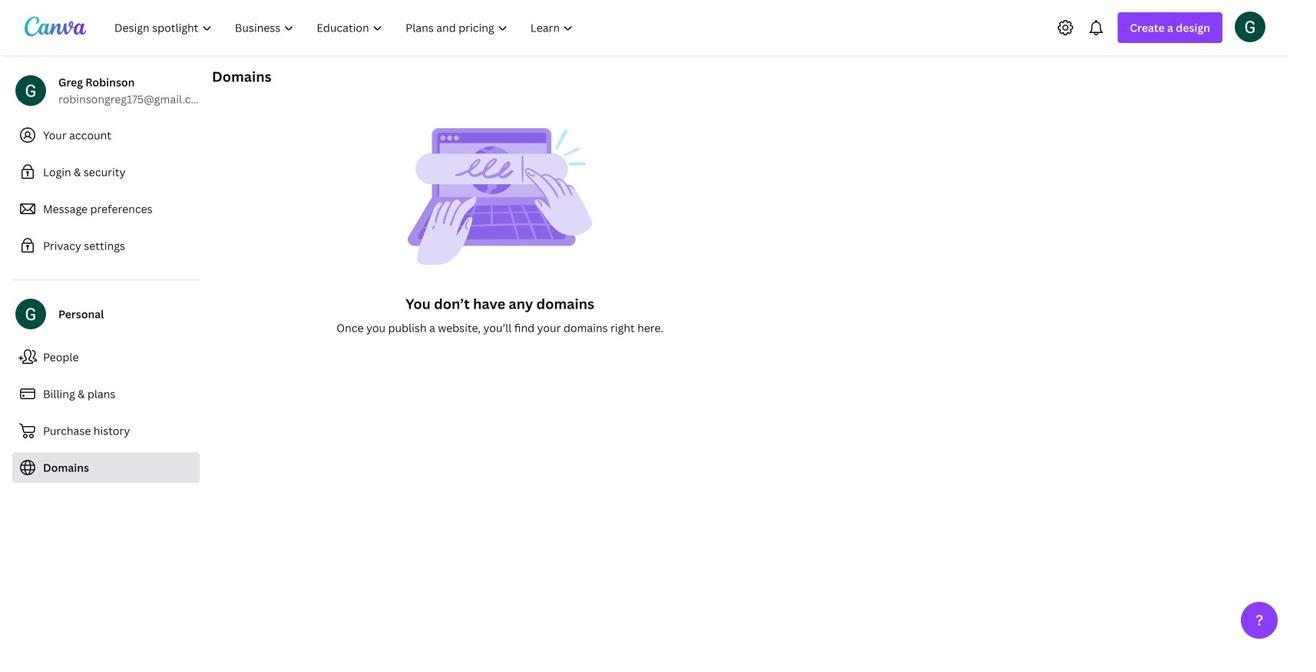 Task type: describe. For each thing, give the bounding box(es) containing it.
greg robinson image
[[1235, 11, 1266, 42]]

top level navigation element
[[104, 12, 586, 43]]



Task type: vqa. For each thing, say whether or not it's contained in the screenshot.
DINNER
no



